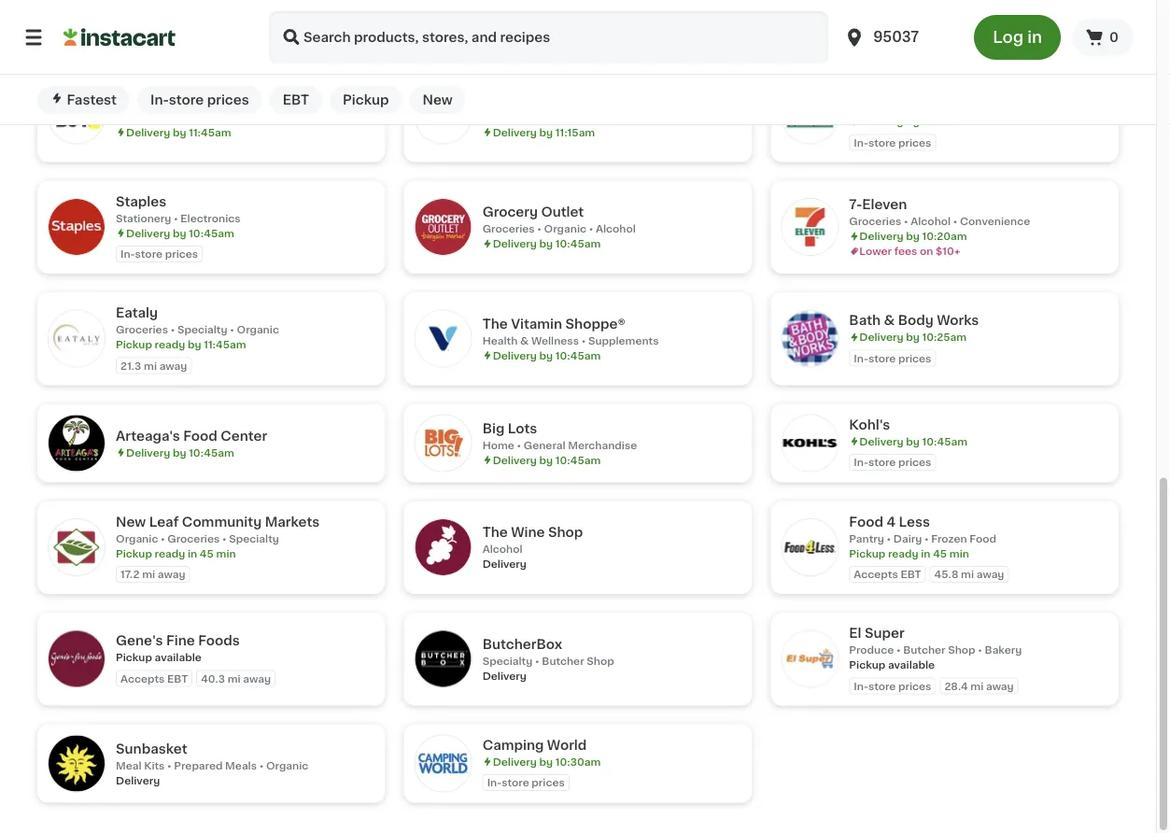 Task type: locate. For each thing, give the bounding box(es) containing it.
ebt button
[[270, 86, 322, 114]]

0 horizontal spatial in-store prices link
[[37, 0, 385, 51]]

0 horizontal spatial electronics
[[116, 113, 176, 123]]

store inside button
[[169, 93, 204, 106]]

0 horizontal spatial min
[[216, 549, 236, 559]]

delivery by 10:45am down staples stationery • electronics
[[126, 228, 234, 238]]

ready inside the new leaf community markets organic • groceries • specialty pickup ready in 45 min
[[155, 549, 185, 559]]

organic inside the new leaf community markets organic • groceries • specialty pickup ready in 45 min
[[116, 534, 158, 544]]

in-
[[120, 19, 135, 29], [487, 26, 502, 36], [854, 26, 868, 36], [150, 93, 169, 106], [854, 138, 868, 148], [120, 249, 135, 260], [854, 353, 868, 364], [854, 458, 868, 468], [854, 681, 868, 691], [487, 778, 502, 788]]

2 horizontal spatial shop
[[948, 645, 976, 656]]

ready down "dairy"
[[888, 549, 919, 559]]

prices down "bath & body works"
[[898, 353, 932, 364]]

delivery by 10:45am down wellness
[[493, 351, 601, 361]]

45
[[200, 549, 214, 559], [933, 549, 947, 559]]

away right 17.2
[[158, 570, 185, 580]]

17.2
[[120, 570, 140, 580]]

butcher inside butcherbox specialty • butcher shop delivery
[[542, 656, 584, 666]]

pickup down pantry
[[849, 549, 886, 559]]

new for new
[[423, 93, 453, 106]]

by
[[539, 5, 553, 15], [906, 117, 920, 127], [173, 128, 186, 138], [539, 128, 553, 138], [173, 228, 186, 238], [906, 232, 920, 242], [539, 239, 553, 249], [906, 332, 920, 343], [188, 340, 201, 350], [539, 351, 553, 361], [906, 437, 920, 447], [173, 448, 186, 458], [539, 455, 553, 465], [539, 757, 553, 767]]

fees
[[894, 247, 917, 257]]

0 horizontal spatial butcher
[[542, 656, 584, 666]]

0 horizontal spatial ebt
[[167, 674, 188, 684]]

delivery by 10:25am
[[493, 5, 600, 15], [860, 117, 967, 127], [860, 332, 967, 343]]

10:30am
[[556, 757, 601, 767]]

new left the "leaf"
[[116, 515, 146, 528]]

10:45am down merchandise at bottom
[[556, 455, 601, 465]]

pickup inside eataly groceries • specialty • organic pickup ready by 11:45am
[[116, 340, 152, 350]]

pickup up 21.3
[[116, 340, 152, 350]]

0 horizontal spatial new
[[116, 515, 146, 528]]

2 min from the left
[[950, 549, 969, 559]]

min for less
[[950, 549, 969, 559]]

specialty up 21.3 mi away on the left of the page
[[177, 325, 227, 335]]

stationery
[[116, 213, 171, 224]]

specialty up delivery by 11:15am
[[483, 113, 533, 123]]

1 in-store prices link from the left
[[37, 0, 385, 51]]

10:25am
[[556, 5, 600, 15], [922, 117, 967, 127], [922, 332, 967, 343]]

2 horizontal spatial alcohol
[[911, 217, 951, 227]]

11:45am down best buy electronics • home & office
[[189, 128, 231, 138]]

1 vertical spatial the
[[483, 526, 508, 539]]

pickup inside el super produce • butcher shop • bakery pickup available
[[849, 660, 886, 670]]

leaf
[[149, 515, 179, 528]]

mi for 28.4
[[971, 681, 984, 691]]

Search field
[[269, 11, 829, 64]]

delivery by 11:15am
[[493, 128, 595, 138]]

the left wine
[[483, 526, 508, 539]]

1 horizontal spatial in
[[921, 549, 931, 559]]

& inside best buy electronics • home & office
[[219, 113, 228, 123]]

ebt left "45.8"
[[901, 570, 921, 580]]

2 vertical spatial delivery by 10:25am
[[860, 332, 967, 343]]

1 vertical spatial accepts
[[120, 674, 165, 684]]

0 horizontal spatial &
[[219, 113, 228, 123]]

1 vertical spatial butcher
[[542, 656, 584, 666]]

min down frozen
[[950, 549, 969, 559]]

mi right 21.3
[[144, 361, 157, 371]]

0 horizontal spatial food
[[183, 429, 217, 443]]

organic inside grocery outlet groceries • organic • alcohol
[[544, 224, 586, 235]]

in inside log in button
[[1028, 29, 1042, 45]]

2 45 from the left
[[933, 549, 947, 559]]

available inside gene's fine foods pickup available
[[155, 653, 202, 663]]

arteaga's food center
[[116, 429, 267, 443]]

pickup right 'ebt' button
[[343, 93, 389, 106]]

organic inside eataly groceries • specialty • organic pickup ready by 11:45am
[[237, 325, 279, 335]]

accepts
[[854, 570, 898, 580], [120, 674, 165, 684]]

delivery by 10:45am for big lots
[[493, 455, 601, 465]]

&
[[219, 113, 228, 123], [884, 314, 895, 327], [520, 336, 529, 346]]

1 vertical spatial accepts ebt
[[120, 674, 188, 684]]

accepts ebt down gene's fine foods pickup available
[[120, 674, 188, 684]]

min inside the food 4 less pantry • dairy • frozen food pickup ready in 45 min
[[950, 549, 969, 559]]

0 vertical spatial the
[[483, 318, 508, 331]]

pickup up 17.2
[[116, 549, 152, 559]]

shop up world
[[587, 656, 614, 666]]

delivery by 10:45am
[[126, 228, 234, 238], [493, 239, 601, 249], [493, 351, 601, 361], [860, 437, 968, 447], [126, 448, 234, 458], [493, 455, 601, 465]]

away right "45.8"
[[977, 570, 1004, 580]]

pickup down produce
[[849, 660, 886, 670]]

main content
[[0, 0, 1156, 833]]

el super image
[[782, 631, 838, 687]]

10:45am down staples stationery • electronics
[[189, 228, 234, 238]]

10:45am down the vitamin shoppe® health & wellness • supplements
[[556, 351, 601, 361]]

away
[[159, 361, 187, 371], [158, 570, 185, 580], [977, 570, 1004, 580], [243, 674, 271, 684], [986, 681, 1014, 691]]

in-store prices
[[120, 19, 198, 29], [487, 26, 565, 36], [854, 26, 932, 36], [150, 93, 249, 106], [854, 138, 932, 148], [120, 249, 198, 260], [854, 353, 932, 364], [854, 458, 932, 468], [854, 681, 932, 691], [487, 778, 565, 788]]

0 vertical spatial accepts ebt
[[854, 570, 921, 580]]

delivery by 10:25am for dick's
[[860, 117, 967, 127]]

staples image
[[49, 200, 105, 256]]

electronics right stationery
[[181, 213, 241, 224]]

bath & body works image
[[782, 311, 838, 367]]

delivery by 10:45am for the vitamin shoppe®
[[493, 351, 601, 361]]

new inside button
[[423, 93, 453, 106]]

2 horizontal spatial &
[[884, 314, 895, 327]]

groceries inside the new leaf community markets organic • groceries • specialty pickup ready in 45 min
[[167, 534, 220, 544]]

accepts for 45.8 mi away
[[854, 570, 898, 580]]

0 vertical spatial &
[[219, 113, 228, 123]]

1 vertical spatial meals
[[225, 761, 257, 771]]

1 horizontal spatial shop
[[587, 656, 614, 666]]

the vitamin shoppe® health & wellness • supplements
[[483, 318, 659, 346]]

home inside big lots home • general merchandise
[[483, 440, 514, 450]]

body
[[898, 314, 934, 327]]

log in
[[993, 29, 1042, 45]]

accepts down pantry
[[854, 570, 898, 580]]

1 horizontal spatial min
[[950, 549, 969, 559]]

prepared up 11:15am
[[542, 113, 591, 123]]

ebt left pickup button
[[283, 93, 309, 106]]

0 horizontal spatial accepts
[[120, 674, 165, 684]]

camping world
[[483, 739, 587, 752]]

1 horizontal spatial butcher
[[903, 645, 946, 656]]

the
[[483, 318, 508, 331], [483, 526, 508, 539]]

groceries inside eataly groceries • specialty • organic pickup ready by 11:45am
[[116, 325, 168, 335]]

groceries
[[849, 217, 902, 227], [483, 224, 535, 235], [116, 325, 168, 335], [167, 534, 220, 544]]

ready up 21.3 mi away on the left of the page
[[155, 340, 185, 350]]

1 horizontal spatial alcohol
[[596, 224, 636, 235]]

prices up office
[[207, 93, 249, 106]]

1 45 from the left
[[200, 549, 214, 559]]

45 down frozen
[[933, 549, 947, 559]]

delivery by 10:45am down general
[[493, 455, 601, 465]]

mi for 21.3
[[144, 361, 157, 371]]

groceries down community
[[167, 534, 220, 544]]

0 vertical spatial food
[[183, 429, 217, 443]]

arteaga's food center image
[[49, 415, 105, 472]]

1 horizontal spatial &
[[520, 336, 529, 346]]

alcohol inside grocery outlet groceries • organic • alcohol
[[596, 224, 636, 235]]

11:45am inside eataly groceries • specialty • organic pickup ready by 11:45am
[[204, 340, 246, 350]]

1 horizontal spatial food
[[849, 515, 884, 528]]

2 vertical spatial food
[[970, 534, 997, 544]]

away for 45.8 mi away
[[977, 570, 1004, 580]]

away right 21.3
[[159, 361, 187, 371]]

prices up in-store prices button
[[165, 19, 198, 29]]

1 vertical spatial home
[[483, 440, 514, 450]]

95037 button
[[836, 11, 963, 64], [843, 11, 956, 64]]

new right pickup button
[[423, 93, 453, 106]]

1 vertical spatial ebt
[[901, 570, 921, 580]]

the inside the wine shop alcohol delivery
[[483, 526, 508, 539]]

mi right 17.2
[[142, 570, 155, 580]]

works
[[937, 314, 979, 327]]

in inside the food 4 less pantry • dairy • frozen food pickup ready in 45 min
[[921, 549, 931, 559]]

1 min from the left
[[216, 549, 236, 559]]

in right log
[[1028, 29, 1042, 45]]

butcher
[[903, 645, 946, 656], [542, 656, 584, 666]]

0 horizontal spatial home
[[185, 113, 217, 123]]

the up health at the top of the page
[[483, 318, 508, 331]]

by inside eataly groceries • specialty • organic pickup ready by 11:45am
[[188, 340, 201, 350]]

ebt
[[283, 93, 309, 106], [901, 570, 921, 580], [167, 674, 188, 684]]

electronics
[[116, 113, 176, 123], [181, 213, 241, 224]]

11:45am up center
[[204, 340, 246, 350]]

2 horizontal spatial in
[[1028, 29, 1042, 45]]

butcher down butcherbox
[[542, 656, 584, 666]]

in down community
[[188, 549, 197, 559]]

less
[[899, 515, 930, 528]]

45 down community
[[200, 549, 214, 559]]

food up pantry
[[849, 515, 884, 528]]

butcher down super at the bottom right
[[903, 645, 946, 656]]

0 vertical spatial accepts
[[854, 570, 898, 580]]

45 inside the food 4 less pantry • dairy • frozen food pickup ready in 45 min
[[933, 549, 947, 559]]

1 horizontal spatial electronics
[[181, 213, 241, 224]]

store
[[135, 19, 163, 29], [502, 26, 529, 36], [868, 26, 896, 36], [169, 93, 204, 106], [868, 138, 896, 148], [135, 249, 163, 260], [868, 353, 896, 364], [868, 458, 896, 468], [868, 681, 896, 691], [502, 778, 529, 788]]

in-store prices button
[[137, 86, 262, 114]]

mi right 40.3
[[228, 674, 241, 684]]

gene's
[[116, 634, 163, 648]]

gene's fine foods image
[[49, 631, 105, 687]]

mi right 28.4
[[971, 681, 984, 691]]

available down fine
[[155, 653, 202, 663]]

& down 'vitamin'
[[520, 336, 529, 346]]

10:25am for dick's sporting goods
[[922, 117, 967, 127]]

new
[[423, 93, 453, 106], [116, 515, 146, 528]]

0 vertical spatial ebt
[[283, 93, 309, 106]]

2 horizontal spatial food
[[970, 534, 997, 544]]

ready for food
[[888, 549, 919, 559]]

1 vertical spatial 10:25am
[[922, 117, 967, 127]]

office
[[231, 113, 264, 123]]

the vitamin shoppe® image
[[415, 311, 471, 367]]

2 horizontal spatial ebt
[[901, 570, 921, 580]]

•
[[178, 113, 183, 123], [535, 113, 539, 123], [627, 113, 632, 123], [174, 213, 178, 224], [904, 217, 908, 227], [953, 217, 958, 227], [537, 224, 542, 235], [589, 224, 593, 235], [171, 325, 175, 335], [230, 325, 234, 335], [582, 336, 586, 346], [517, 440, 521, 450], [161, 534, 165, 544], [222, 534, 227, 544], [887, 534, 891, 544], [925, 534, 929, 544], [897, 645, 901, 656], [978, 645, 982, 656], [535, 656, 539, 666], [167, 761, 172, 771], [259, 761, 264, 771]]

0 horizontal spatial shop
[[548, 526, 583, 539]]

el super produce • butcher shop • bakery pickup available
[[849, 627, 1022, 670]]

prices up dick's sporting goods
[[898, 26, 932, 36]]

1 horizontal spatial ebt
[[283, 93, 309, 106]]

delivery inside butcherbox specialty • butcher shop delivery
[[483, 671, 527, 681]]

11:45am
[[189, 128, 231, 138], [204, 340, 246, 350]]

1 horizontal spatial accepts
[[854, 570, 898, 580]]

groceries down "eataly"
[[116, 325, 168, 335]]

instacart logo image
[[64, 26, 176, 49]]

alcohol inside the wine shop alcohol delivery
[[483, 545, 523, 555]]

alcohol
[[911, 217, 951, 227], [596, 224, 636, 235], [483, 545, 523, 555]]

0 vertical spatial home
[[185, 113, 217, 123]]

0 vertical spatial delivery by 10:25am
[[493, 5, 600, 15]]

10:45am down grocery outlet groceries • organic • alcohol
[[556, 239, 601, 249]]

food right frozen
[[970, 534, 997, 544]]

specialty down community
[[229, 534, 279, 544]]

0 vertical spatial new
[[423, 93, 453, 106]]

0 horizontal spatial 45
[[200, 549, 214, 559]]

new button
[[410, 86, 466, 114]]

ebt down gene's fine foods pickup available
[[167, 674, 188, 684]]

1 horizontal spatial home
[[483, 440, 514, 450]]

new inside the new leaf community markets organic • groceries • specialty pickup ready in 45 min
[[116, 515, 146, 528]]

1 horizontal spatial meals
[[593, 113, 625, 123]]

produce
[[849, 645, 894, 656]]

delivery by 10:45am for grocery outlet
[[493, 239, 601, 249]]

prepared right kits
[[174, 761, 223, 771]]

min down community
[[216, 549, 236, 559]]

away for 21.3 mi away
[[159, 361, 187, 371]]

the inside the vitamin shoppe® health & wellness • supplements
[[483, 318, 508, 331]]

ready
[[155, 340, 185, 350], [155, 549, 185, 559], [888, 549, 919, 559]]

electronics inside best buy electronics • home & office
[[116, 113, 176, 123]]

in-store prices link up sporting
[[771, 0, 1119, 51]]

in- inside in-store prices button
[[150, 93, 169, 106]]

groceries down eleven
[[849, 217, 902, 227]]

main content containing dick's sporting goods
[[0, 0, 1156, 833]]

shop up 28.4
[[948, 645, 976, 656]]

1 horizontal spatial accepts ebt
[[854, 570, 921, 580]]

electronics inside staples stationery • electronics
[[181, 213, 241, 224]]

shop
[[548, 526, 583, 539], [948, 645, 976, 656], [587, 656, 614, 666]]

accepts down gene's
[[120, 674, 165, 684]]

in down "dairy"
[[921, 549, 931, 559]]

the wine shop image
[[415, 520, 471, 576]]

0 horizontal spatial accepts ebt
[[120, 674, 188, 684]]

bakery
[[985, 645, 1022, 656]]

sunbasket image
[[49, 736, 105, 792]]

pickup down gene's
[[116, 653, 152, 663]]

arteaga's
[[116, 429, 180, 443]]

ready inside eataly groceries • specialty • organic pickup ready by 11:45am
[[155, 340, 185, 350]]

mi
[[144, 361, 157, 371], [142, 570, 155, 580], [961, 570, 974, 580], [228, 674, 241, 684], [971, 681, 984, 691]]

meals
[[593, 113, 625, 123], [225, 761, 257, 771]]

electronics down best
[[116, 113, 176, 123]]

2 vertical spatial &
[[520, 336, 529, 346]]

0 vertical spatial meals
[[593, 113, 625, 123]]

& left office
[[219, 113, 228, 123]]

prices
[[165, 19, 198, 29], [532, 26, 565, 36], [898, 26, 932, 36], [207, 93, 249, 106], [898, 138, 932, 148], [165, 249, 198, 260], [898, 353, 932, 364], [898, 458, 932, 468], [898, 681, 932, 691], [532, 778, 565, 788]]

10:45am for staples
[[189, 228, 234, 238]]

0 horizontal spatial meals
[[225, 761, 257, 771]]

2 the from the top
[[483, 526, 508, 539]]

0 vertical spatial electronics
[[116, 113, 176, 123]]

1 vertical spatial prepared
[[174, 761, 223, 771]]

available down super at the bottom right
[[888, 660, 935, 670]]

groceries down grocery
[[483, 224, 535, 235]]

1 vertical spatial 11:45am
[[204, 340, 246, 350]]

10:25am for bath & body works
[[922, 332, 967, 343]]

1 horizontal spatial in-store prices link
[[771, 0, 1119, 51]]

specialty
[[483, 113, 533, 123], [177, 325, 227, 335], [229, 534, 279, 544], [483, 656, 533, 666]]

1 vertical spatial shop
[[948, 645, 976, 656]]

best buy electronics • home & office
[[116, 94, 264, 123]]

45.8 mi away
[[934, 570, 1004, 580]]

on
[[920, 247, 933, 257]]

center
[[221, 429, 267, 443]]

meals right kits
[[225, 761, 257, 771]]

45.8
[[934, 570, 959, 580]]

home down big
[[483, 440, 514, 450]]

1 horizontal spatial new
[[423, 93, 453, 106]]

organic
[[544, 224, 586, 235], [237, 325, 279, 335], [116, 534, 158, 544], [266, 761, 309, 771]]

1 95037 button from the left
[[836, 11, 963, 64]]

pickup inside button
[[343, 93, 389, 106]]

1 the from the top
[[483, 318, 508, 331]]

0 vertical spatial prepared
[[542, 113, 591, 123]]

0 vertical spatial shop
[[548, 526, 583, 539]]

2 vertical spatial 10:25am
[[922, 332, 967, 343]]

2 vertical spatial shop
[[587, 656, 614, 666]]

95037
[[873, 30, 919, 44]]

ready inside the food 4 less pantry • dairy • frozen food pickup ready in 45 min
[[888, 549, 919, 559]]

mi right "45.8"
[[961, 570, 974, 580]]

1 horizontal spatial 45
[[933, 549, 947, 559]]

2 in-store prices link from the left
[[771, 0, 1119, 51]]

away down bakery
[[986, 681, 1014, 691]]

food 4 less image
[[782, 520, 838, 576]]

$10+
[[936, 247, 961, 257]]

food left center
[[183, 429, 217, 443]]

0 horizontal spatial prepared
[[174, 761, 223, 771]]

0 horizontal spatial available
[[155, 653, 202, 663]]

in inside the new leaf community markets organic • groceries • specialty pickup ready in 45 min
[[188, 549, 197, 559]]

in
[[1028, 29, 1042, 45], [188, 549, 197, 559], [921, 549, 931, 559]]

ready up 17.2 mi away
[[155, 549, 185, 559]]

1 horizontal spatial available
[[888, 660, 935, 670]]

& right 'bath'
[[884, 314, 895, 327]]

accepts ebt down "dairy"
[[854, 570, 921, 580]]

kohl's
[[849, 419, 890, 432]]

10:45am
[[189, 228, 234, 238], [556, 239, 601, 249], [556, 351, 601, 361], [922, 437, 968, 447], [189, 448, 234, 458], [556, 455, 601, 465]]

0 horizontal spatial alcohol
[[483, 545, 523, 555]]

specialty inside the new leaf community markets organic • groceries • specialty pickup ready in 45 min
[[229, 534, 279, 544]]

7-
[[849, 199, 862, 212]]

pickup button
[[330, 86, 402, 114]]

delivery by 10:45am down grocery outlet groceries • organic • alcohol
[[493, 239, 601, 249]]

0 vertical spatial butcher
[[903, 645, 946, 656]]

28.4
[[945, 681, 968, 691]]

shop right wine
[[548, 526, 583, 539]]

convenience
[[960, 217, 1030, 227]]

delivery by 10:45am down arteaga's food center
[[126, 448, 234, 458]]

1 vertical spatial delivery by 10:25am
[[860, 117, 967, 127]]

10:45am for the vitamin shoppe®
[[556, 351, 601, 361]]

in-store prices link up in-store prices button
[[37, 0, 385, 51]]

2 vertical spatial ebt
[[167, 674, 188, 684]]

specialty down butcherbox
[[483, 656, 533, 666]]

45 inside the new leaf community markets organic • groceries • specialty pickup ready in 45 min
[[200, 549, 214, 559]]

7 eleven image
[[782, 200, 838, 256]]

0 horizontal spatial in
[[188, 549, 197, 559]]

1 vertical spatial electronics
[[181, 213, 241, 224]]

in-store prices inside in-store prices button
[[150, 93, 249, 106]]

meals up 11:15am
[[593, 113, 625, 123]]

min inside the new leaf community markets organic • groceries • specialty pickup ready in 45 min
[[216, 549, 236, 559]]

None search field
[[269, 11, 829, 64]]

home up delivery by 11:45am
[[185, 113, 217, 123]]

1 vertical spatial new
[[116, 515, 146, 528]]

away right 40.3
[[243, 674, 271, 684]]

delivery inside the wine shop alcohol delivery
[[483, 560, 527, 570]]



Task type: describe. For each thing, give the bounding box(es) containing it.
40.3
[[201, 674, 225, 684]]

eleven
[[862, 199, 907, 212]]

camping
[[483, 739, 544, 752]]

specialty inside butcherbox specialty • butcher shop delivery
[[483, 656, 533, 666]]

butcherbox image
[[415, 631, 471, 687]]

fastest button
[[37, 86, 130, 114]]

health
[[483, 336, 518, 346]]

grocery outlet image
[[415, 200, 471, 256]]

10:45am for big lots
[[556, 455, 601, 465]]

fastest
[[67, 93, 117, 106]]

log
[[993, 29, 1024, 45]]

shop inside butcherbox specialty • butcher shop delivery
[[587, 656, 614, 666]]

organic inside sunbasket meal kits • prepared meals • organic delivery
[[266, 761, 309, 771]]

• inside best buy electronics • home & office
[[178, 113, 183, 123]]

big lots image
[[415, 415, 471, 472]]

meal
[[116, 761, 142, 771]]

sunbasket
[[116, 742, 187, 755]]

prices down 'delivery by 10:30am'
[[532, 778, 565, 788]]

mi for 17.2
[[142, 570, 155, 580]]

ebt inside 'ebt' button
[[283, 93, 309, 106]]

staples stationery • electronics
[[116, 195, 241, 224]]

wellness
[[531, 336, 579, 346]]

markets
[[265, 515, 320, 528]]

shop inside the wine shop alcohol delivery
[[548, 526, 583, 539]]

dairy
[[894, 534, 922, 544]]

45 for community
[[200, 549, 214, 559]]

eataly image
[[49, 311, 105, 367]]

home inside best buy electronics • home & office
[[185, 113, 217, 123]]

away for 28.4 mi away
[[986, 681, 1014, 691]]

foods
[[198, 634, 240, 648]]

grocery
[[483, 206, 538, 219]]

fine
[[166, 634, 195, 648]]

the for the wine shop
[[483, 526, 508, 539]]

pickup inside the new leaf community markets organic • groceries • specialty pickup ready in 45 min
[[116, 549, 152, 559]]

big lots home • general merchandise
[[483, 422, 637, 450]]

10:45am for grocery outlet
[[556, 239, 601, 249]]

away for 40.3 mi away
[[243, 674, 271, 684]]

delivery by 10:45am down kohl's
[[860, 437, 968, 447]]

eataly
[[116, 307, 158, 320]]

0
[[1110, 31, 1119, 44]]

sunbasket meal kits • prepared meals • organic delivery
[[116, 742, 309, 786]]

kits
[[144, 761, 165, 771]]

10:20am
[[922, 232, 967, 242]]

dick's
[[849, 83, 897, 97]]

delivery by 11:45am
[[126, 128, 231, 138]]

prices down staples stationery • electronics
[[165, 249, 198, 260]]

new for new leaf community markets organic • groceries • specialty pickup ready in 45 min
[[116, 515, 146, 528]]

outlet
[[541, 206, 584, 219]]

bath & body works
[[849, 314, 979, 327]]

ebt for 45.8 mi away
[[901, 570, 921, 580]]

available inside el super produce • butcher shop • bakery pickup available
[[888, 660, 935, 670]]

11:15am
[[556, 128, 595, 138]]

• inside the vitamin shoppe® health & wellness • supplements
[[582, 336, 586, 346]]

17.2 mi away
[[120, 570, 185, 580]]

dick's sporting goods
[[849, 83, 1007, 97]]

10:45am up less
[[922, 437, 968, 447]]

wine
[[511, 526, 545, 539]]

1 vertical spatial &
[[884, 314, 895, 327]]

pickup inside gene's fine foods pickup available
[[116, 653, 152, 663]]

sporting
[[900, 83, 959, 97]]

prices up the specialty • prepared meals • ethnic
[[532, 26, 565, 36]]

community
[[182, 515, 262, 528]]

in for markets
[[188, 549, 197, 559]]

super
[[865, 627, 905, 640]]

accepts for 40.3 mi away
[[120, 674, 165, 684]]

lots
[[508, 422, 537, 435]]

in for pantry
[[921, 549, 931, 559]]

grocery outlet groceries • organic • alcohol
[[483, 206, 636, 235]]

1 vertical spatial food
[[849, 515, 884, 528]]

ebt for 40.3 mi away
[[167, 674, 188, 684]]

2 95037 button from the left
[[843, 11, 956, 64]]

vitamin
[[511, 318, 562, 331]]

• inside butcherbox specialty • butcher shop delivery
[[535, 656, 539, 666]]

el
[[849, 627, 862, 640]]

mi for 45.8
[[961, 570, 974, 580]]

food 4 less pantry • dairy • frozen food pickup ready in 45 min
[[849, 515, 997, 559]]

21.3
[[120, 361, 141, 371]]

merchandise
[[568, 440, 637, 450]]

general
[[524, 440, 566, 450]]

prices down dick's sporting goods
[[898, 138, 932, 148]]

world
[[547, 739, 587, 752]]

specialty inside eataly groceries • specialty • organic pickup ready by 11:45am
[[177, 325, 227, 335]]

accepts ebt for 45.8 mi away
[[854, 570, 921, 580]]

delivery by 10:45am for staples
[[126, 228, 234, 238]]

log in button
[[974, 15, 1061, 60]]

shoppe®
[[566, 318, 625, 331]]

best
[[116, 94, 147, 108]]

1 horizontal spatial prepared
[[542, 113, 591, 123]]

alcohol inside 7-eleven groceries • alcohol • convenience
[[911, 217, 951, 227]]

staples
[[116, 195, 167, 208]]

min for community
[[216, 549, 236, 559]]

lower fees on $10+
[[860, 247, 961, 257]]

groceries inside grocery outlet groceries • organic • alcohol
[[483, 224, 535, 235]]

the wine shop alcohol delivery
[[483, 526, 583, 570]]

0 button
[[1072, 19, 1134, 56]]

delivery by 10:20am
[[860, 232, 967, 242]]

butcherbox specialty • butcher shop delivery
[[483, 638, 614, 681]]

prices inside button
[[207, 93, 249, 106]]

away for 17.2 mi away
[[158, 570, 185, 580]]

specialty • prepared meals • ethnic
[[483, 113, 668, 123]]

meals inside sunbasket meal kits • prepared meals • organic delivery
[[225, 761, 257, 771]]

28.4 mi away
[[945, 681, 1014, 691]]

new leaf community markets image
[[49, 520, 105, 576]]

delivery by 10:25am for bath
[[860, 332, 967, 343]]

prepared inside sunbasket meal kits • prepared meals • organic delivery
[[174, 761, 223, 771]]

21.3 mi away
[[120, 361, 187, 371]]

butcher inside el super produce • butcher shop • bakery pickup available
[[903, 645, 946, 656]]

big
[[483, 422, 505, 435]]

0 vertical spatial 10:25am
[[556, 5, 600, 15]]

new leaf community markets organic • groceries • specialty pickup ready in 45 min
[[116, 515, 320, 559]]

camping world image
[[415, 736, 471, 792]]

delivery by 10:30am
[[493, 757, 601, 767]]

10:45am down arteaga's food center
[[189, 448, 234, 458]]

& inside the vitamin shoppe® health & wellness • supplements
[[520, 336, 529, 346]]

buy
[[150, 94, 176, 108]]

7-eleven groceries • alcohol • convenience
[[849, 199, 1030, 227]]

gene's fine foods pickup available
[[116, 634, 240, 663]]

4
[[887, 515, 896, 528]]

lower
[[860, 247, 892, 257]]

goods
[[962, 83, 1007, 97]]

the for the vitamin shoppe®
[[483, 318, 508, 331]]

40.3 mi away
[[201, 674, 271, 684]]

pantry
[[849, 534, 884, 544]]

prices left 28.4
[[898, 681, 932, 691]]

shop inside el super produce • butcher shop • bakery pickup available
[[948, 645, 976, 656]]

• inside staples stationery • electronics
[[174, 213, 178, 224]]

0 vertical spatial 11:45am
[[189, 128, 231, 138]]

accepts ebt for 40.3 mi away
[[120, 674, 188, 684]]

frozen
[[931, 534, 967, 544]]

delivery inside sunbasket meal kits • prepared meals • organic delivery
[[116, 776, 160, 786]]

45 for less
[[933, 549, 947, 559]]

groceries inside 7-eleven groceries • alcohol • convenience
[[849, 217, 902, 227]]

butcherbox
[[483, 638, 562, 651]]

bath
[[849, 314, 881, 327]]

mi for 40.3
[[228, 674, 241, 684]]

pickup inside the food 4 less pantry • dairy • frozen food pickup ready in 45 min
[[849, 549, 886, 559]]

ethnic
[[634, 113, 668, 123]]

kohl's image
[[782, 415, 838, 472]]

prices up less
[[898, 458, 932, 468]]

• inside big lots home • general merchandise
[[517, 440, 521, 450]]

ready for new
[[155, 549, 185, 559]]



Task type: vqa. For each thing, say whether or not it's contained in the screenshot.


